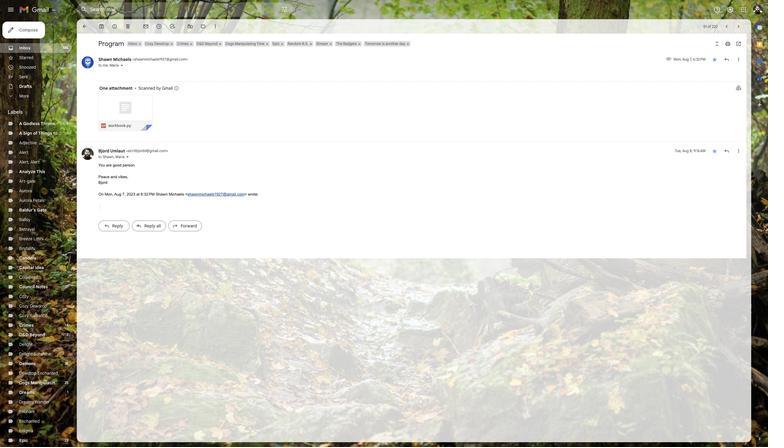 Task type: vqa. For each thing, say whether or not it's contained in the screenshot.
D&D Beyond "BUTTON" Beyond
yes



Task type: locate. For each thing, give the bounding box(es) containing it.
0 horizontal spatial of
[[33, 131, 37, 136]]

1 horizontal spatial manipulating
[[235, 41, 256, 46]]

1 vertical spatial shawn
[[103, 154, 114, 159]]

to up you
[[98, 154, 102, 159]]

program
[[98, 40, 124, 48]]

epic for 'epic' button
[[273, 41, 280, 46]]

, down umlaut
[[114, 154, 114, 159]]

0 horizontal spatial reply
[[112, 223, 123, 228]]

beyond down crimes link in the bottom of the page
[[30, 332, 45, 338]]

inbox for inbox link
[[19, 45, 31, 51]]

is
[[382, 41, 385, 46]]

to left me
[[98, 63, 102, 68]]

dogs manipulating time for dogs manipulating time link
[[19, 380, 68, 386]]

0 vertical spatial a
[[19, 121, 22, 126]]

dogs manipulating time inside button
[[226, 41, 265, 46]]

b.s.
[[302, 41, 308, 46]]

2 vertical spatial shawn
[[156, 192, 168, 197]]

aug right the attachments "icon"
[[683, 57, 689, 62]]

cozy inside cozy dewdrop button
[[145, 41, 153, 46]]

alert link
[[19, 150, 28, 155]]

move to image
[[187, 23, 193, 29]]

1 vertical spatial alert
[[30, 159, 40, 165]]

3 1 from the top
[[67, 208, 68, 212]]

one
[[99, 85, 108, 91]]

bjord down peace
[[98, 180, 108, 185]]

tue,
[[675, 148, 682, 153]]

dogs for dogs manipulating time button
[[226, 41, 234, 46]]

manipulating inside labels navigation
[[31, 380, 57, 386]]

0 horizontal spatial d&d
[[19, 332, 29, 338]]

beyond for d&d beyond button
[[205, 41, 217, 46]]

godless
[[23, 121, 40, 126]]

cozy for cozy dewdrop link
[[19, 303, 29, 309]]

blue-star checkbox
[[712, 56, 718, 62], [712, 148, 718, 154]]

inbox button
[[127, 41, 138, 47]]

epic inside labels navigation
[[19, 438, 28, 443]]

0 vertical spatial d&d beyond
[[197, 41, 217, 46]]

1 blue-star checkbox from the top
[[712, 56, 718, 62]]

of right the 51
[[708, 24, 711, 29]]

epic left "random"
[[273, 41, 280, 46]]

forward link
[[168, 220, 202, 231]]

0 vertical spatial beyond
[[205, 41, 217, 46]]

2 vertical spatial <
[[185, 192, 188, 197]]

to for bjord
[[98, 154, 102, 159]]

d&d beyond down crimes link in the bottom of the page
[[19, 332, 45, 338]]

, for bjord
[[114, 154, 114, 159]]

forward
[[181, 223, 197, 228]]

0 vertical spatial crimes
[[177, 41, 189, 46]]

0 horizontal spatial cozy dewdrop
[[19, 303, 47, 309]]

1 vertical spatial >
[[166, 148, 168, 153]]

0 vertical spatial 7,
[[690, 57, 692, 62]]

0 vertical spatial blue star image
[[712, 56, 718, 62]]

2 aurora from the top
[[19, 198, 32, 203]]

1 vertical spatial d&d
[[19, 332, 29, 338]]

0 vertical spatial time
[[257, 41, 265, 46]]

0 horizontal spatial alert
[[19, 150, 28, 155]]

2 reply from the left
[[144, 223, 155, 228]]

crimes
[[177, 41, 189, 46], [19, 323, 34, 328]]

to left come
[[53, 131, 57, 136]]

1 right this
[[67, 169, 68, 174]]

shawn up me
[[98, 57, 112, 62]]

1 horizontal spatial shawnmichaels1927@gmail.com
[[188, 192, 245, 197]]

1 vertical spatial dogs
[[19, 380, 30, 386]]

cozy dewdrop inside button
[[145, 41, 169, 46]]

by
[[156, 85, 161, 91]]

1 for a sign of things to come
[[67, 131, 68, 135]]

1 down 4
[[67, 131, 68, 135]]

dogs manipulating time link
[[19, 380, 68, 386]]

candela
[[19, 255, 36, 261]]

1 vertical spatial cozy dewdrop
[[19, 303, 47, 309]]

2 1 from the top
[[67, 169, 68, 174]]

0 vertical spatial dogs manipulating time
[[226, 41, 265, 46]]

shawnmichaels1927@gmail.com
[[134, 57, 186, 62], [188, 192, 245, 197]]

cozy dewdrop for cozy dewdrop link
[[19, 303, 47, 309]]

•
[[135, 85, 136, 91]]

1 horizontal spatial dogs
[[226, 41, 234, 46]]

0 vertical spatial >
[[186, 57, 188, 62]]

day
[[399, 41, 405, 46]]

alert up alert,
[[19, 150, 28, 155]]

reply for reply
[[112, 223, 123, 228]]

2 vertical spatial aug
[[114, 192, 121, 197]]

list containing shawn michaels
[[77, 50, 742, 237]]

1 horizontal spatial >
[[186, 57, 188, 62]]

inbox inside inbox button
[[128, 41, 137, 46]]

dogs inside button
[[226, 41, 234, 46]]

0 horizontal spatial crimes
[[19, 323, 34, 328]]

1 right idea
[[67, 265, 68, 270]]

1 vertical spatial bjord
[[98, 180, 108, 185]]

146
[[62, 46, 68, 50]]

cozy for cozy radiance link
[[19, 313, 29, 318]]

1 vertical spatial 21
[[65, 284, 68, 289]]

0 horizontal spatial dogs
[[19, 380, 30, 386]]

newer image
[[724, 23, 730, 29]]

0 horizontal spatial ,
[[108, 63, 109, 68]]

1 horizontal spatial crimes
[[177, 41, 189, 46]]

reply for reply all
[[144, 223, 155, 228]]

inbox up "starred" in the left top of the page
[[19, 45, 31, 51]]

1 horizontal spatial dogs manipulating time
[[226, 41, 265, 46]]

ballsy link
[[19, 217, 30, 222]]

dewdrop up radiance
[[30, 303, 47, 309]]

enchanted
[[37, 371, 58, 376], [19, 419, 40, 424]]

1 for dreams
[[67, 390, 68, 395]]

cozy dewdrop up cozy radiance link
[[19, 303, 47, 309]]

d&d beyond inside d&d beyond button
[[197, 41, 217, 46]]

0 vertical spatial 21
[[65, 256, 68, 260]]

dreams link
[[19, 390, 35, 395]]

d&d beyond for d&d beyond button
[[197, 41, 217, 46]]

delight for delight sunshine
[[19, 351, 33, 357]]

1 vertical spatial delight
[[19, 351, 33, 357]]

1 vertical spatial aurora
[[19, 198, 32, 203]]

blue star image right mon, aug 7, 6:32 pm cell
[[712, 56, 718, 62]]

1 vertical spatial 7,
[[122, 192, 126, 197]]

d&d beyond inside labels navigation
[[19, 332, 45, 338]]

3
[[66, 332, 68, 337]]

6:32 pm inside cell
[[693, 57, 706, 62]]

cozy down cozy link
[[19, 303, 29, 309]]

1 horizontal spatial 7,
[[690, 57, 692, 62]]

blue star image
[[712, 56, 718, 62], [712, 148, 718, 154]]

0 vertical spatial blue-star checkbox
[[712, 56, 718, 62]]

idea
[[35, 265, 44, 270]]

drafts link
[[19, 84, 32, 89]]

mon, right on
[[105, 192, 113, 197]]

1 reply from the left
[[112, 223, 123, 228]]

workbook.py
[[108, 123, 131, 128]]

0 vertical spatial mon,
[[674, 57, 682, 62]]

dogs for dogs manipulating time link
[[19, 380, 30, 386]]

inbox
[[128, 41, 137, 46], [19, 45, 31, 51]]

blue star image for first blue-star option
[[712, 56, 718, 62]]

2 horizontal spatial <
[[185, 192, 188, 197]]

0 horizontal spatial >
[[166, 148, 168, 153]]

delete image
[[125, 23, 131, 29]]

1 horizontal spatial of
[[708, 24, 711, 29]]

mon, inside cell
[[674, 57, 682, 62]]

dewdrop
[[154, 41, 169, 46], [30, 303, 47, 309], [19, 371, 36, 376]]

maria left show details image
[[110, 63, 119, 68]]

2 vertical spatial dewdrop
[[19, 371, 36, 376]]

things
[[38, 131, 52, 136]]

1 horizontal spatial time
[[257, 41, 265, 46]]

> inside shawn michaels < shawnmichaels1927@gmail.com >
[[186, 57, 188, 62]]

random b.s. button
[[287, 41, 309, 47]]

aug left 2023
[[114, 192, 121, 197]]

cozy up shawn michaels cell
[[145, 41, 153, 46]]

tab list
[[751, 19, 768, 425]]

2 delight from the top
[[19, 351, 33, 357]]

a left godless
[[19, 121, 22, 126]]

0 vertical spatial delight
[[19, 342, 33, 347]]

aug for tue,
[[683, 148, 689, 153]]

2 a from the top
[[19, 131, 22, 136]]

sent
[[19, 74, 28, 80]]

1 for capital idea
[[67, 265, 68, 270]]

beyond down more icon at top
[[205, 41, 217, 46]]

alert up 'analyze this' link
[[30, 159, 40, 165]]

tomorrow is another day
[[365, 41, 405, 46]]

of right the sign at top
[[33, 131, 37, 136]]

dogs manipulating time inside labels navigation
[[19, 380, 68, 386]]

a sign of things to come link
[[19, 131, 70, 136]]

add all to drive image
[[736, 85, 742, 90]]

0 vertical spatial ,
[[108, 63, 109, 68]]

5 1 from the top
[[67, 390, 68, 395]]

cozy dewdrop inside labels navigation
[[19, 303, 47, 309]]

time for dogs manipulating time link
[[58, 380, 68, 386]]

you
[[98, 163, 105, 167]]

cozy link
[[19, 294, 29, 299]]

attachments image
[[666, 56, 672, 62]]

more button
[[0, 91, 72, 101]]

1 vertical spatial manipulating
[[31, 380, 57, 386]]

1 vertical spatial to
[[53, 131, 57, 136]]

21
[[65, 256, 68, 260], [65, 284, 68, 289]]

inbox down delete image at the top of the page
[[128, 41, 137, 46]]

analyze this link
[[19, 169, 45, 174]]

blue star image right 9:16 am
[[712, 148, 718, 154]]

1 1 from the top
[[67, 131, 68, 135]]

a for a sign of things to come
[[19, 131, 22, 136]]

shawn michaels cell
[[98, 57, 188, 62]]

cozy dewdrop for cozy dewdrop button
[[145, 41, 169, 46]]

1 horizontal spatial 6:32 pm
[[693, 57, 706, 62]]

1 vertical spatial crimes
[[19, 323, 34, 328]]

1 down 25
[[67, 390, 68, 395]]

tomorrow is another day button
[[364, 41, 406, 47]]

2 blue star image from the top
[[712, 148, 718, 154]]

0 horizontal spatial inbox
[[19, 45, 31, 51]]

a godless throne link
[[19, 121, 55, 126]]

time left 'epic' button
[[257, 41, 265, 46]]

shawn right at
[[156, 192, 168, 197]]

< inside bjord umlaut < sicritbjordd@gmail.com >
[[126, 148, 128, 153]]

dewdrop for cozy dewdrop link
[[30, 303, 47, 309]]

gate
[[37, 207, 47, 213]]

crimes inside crimes button
[[177, 41, 189, 46]]

older image
[[736, 23, 742, 29]]

beyond inside button
[[205, 41, 217, 46]]

time for dogs manipulating time button
[[257, 41, 265, 46]]

1 a from the top
[[19, 121, 22, 126]]

1 aurora from the top
[[19, 188, 32, 194]]

0 vertical spatial 6:32 pm
[[693, 57, 706, 62]]

betrayal link
[[19, 227, 35, 232]]

of
[[708, 24, 711, 29], [33, 131, 37, 136]]

dreamy wander link
[[19, 399, 50, 405]]

1 horizontal spatial d&d beyond
[[197, 41, 217, 46]]

> for michaels
[[186, 57, 188, 62]]

7, right the attachments "icon"
[[690, 57, 692, 62]]

bjord up the to shawn , maria
[[98, 148, 109, 153]]

1 delight from the top
[[19, 342, 33, 347]]

2 bjord from the top
[[98, 180, 108, 185]]

random
[[288, 41, 301, 46]]

dogs up dreams
[[19, 380, 30, 386]]

1 horizontal spatial d&d
[[197, 41, 204, 46]]

0 vertical spatial michaels
[[113, 57, 131, 62]]

1 vertical spatial blue-star checkbox
[[712, 148, 718, 154]]

gmail image
[[19, 4, 52, 16]]

1 horizontal spatial reply
[[144, 223, 155, 228]]

crimes up d&d beyond link
[[19, 323, 34, 328]]

0 horizontal spatial epic
[[19, 438, 28, 443]]

0 horizontal spatial dogs manipulating time
[[19, 380, 68, 386]]

1 blue star image from the top
[[712, 56, 718, 62]]

delight down d&d beyond link
[[19, 342, 33, 347]]

dewdrop for cozy dewdrop button
[[154, 41, 169, 46]]

d&d inside labels navigation
[[19, 332, 29, 338]]

2 21 from the top
[[65, 284, 68, 289]]

7,
[[690, 57, 692, 62], [122, 192, 126, 197]]

you are good person.
[[98, 163, 136, 167]]

1 vertical spatial aug
[[683, 148, 689, 153]]

council
[[19, 284, 35, 290]]

cozy up crimes link in the bottom of the page
[[19, 313, 29, 318]]

2023
[[127, 192, 135, 197]]

maria down umlaut
[[115, 154, 125, 159]]

None search field
[[77, 2, 293, 17]]

0 vertical spatial to
[[98, 63, 102, 68]]

dogs inside labels navigation
[[19, 380, 30, 386]]

cozy dewdrop down snooze image
[[145, 41, 169, 46]]

enchanted up dogs manipulating time link
[[37, 371, 58, 376]]

0 vertical spatial cozy dewdrop
[[145, 41, 169, 46]]

manipulating inside dogs manipulating time button
[[235, 41, 256, 46]]

21 for council notes
[[65, 284, 68, 289]]

0 vertical spatial epic
[[273, 41, 280, 46]]

download attachment workbook.py image
[[109, 119, 116, 126]]

maria
[[110, 63, 119, 68], [115, 154, 125, 159]]

baldur's
[[19, 207, 36, 213]]

21 for candela
[[65, 256, 68, 260]]

text image
[[101, 123, 106, 128]]

cozy for cozy dewdrop button
[[145, 41, 153, 46]]

epic down enigma link
[[19, 438, 28, 443]]

crimes inside labels navigation
[[19, 323, 34, 328]]

dogs
[[226, 41, 234, 46], [19, 380, 30, 386]]

mon, aug 7, 6:32 pm cell
[[674, 56, 706, 62]]

0 vertical spatial of
[[708, 24, 711, 29]]

enchant link
[[19, 409, 35, 414]]

crimes for crimes link in the bottom of the page
[[19, 323, 34, 328]]

scanned
[[138, 85, 155, 91]]

2 blue-star checkbox from the top
[[712, 148, 718, 154]]

to me , maria
[[98, 63, 119, 68]]

, left show details image
[[108, 63, 109, 68]]

d&d beyond down labels icon
[[197, 41, 217, 46]]

1 horizontal spatial <
[[132, 57, 134, 62]]

dreamy
[[19, 399, 34, 405]]

labels image
[[200, 23, 206, 29]]

aurora link
[[19, 188, 32, 194]]

capital idea
[[19, 265, 44, 270]]

blue-star checkbox right 9:16 am
[[712, 148, 718, 154]]

4 1 from the top
[[67, 265, 68, 270]]

dreams
[[19, 390, 35, 395]]

dewdrop down demons
[[19, 371, 36, 376]]

d&d
[[197, 41, 204, 46], [19, 332, 29, 338]]

0 horizontal spatial time
[[58, 380, 68, 386]]

d&d beyond
[[197, 41, 217, 46], [19, 332, 45, 338]]

1 21 from the top
[[65, 256, 68, 260]]

1 vertical spatial <
[[126, 148, 128, 153]]

< for bjord umlaut
[[126, 148, 128, 153]]

1 horizontal spatial beyond
[[205, 41, 217, 46]]

< inside shawn michaels < shawnmichaels1927@gmail.com >
[[132, 57, 134, 62]]

1 vertical spatial time
[[58, 380, 68, 386]]

art-gate
[[19, 179, 36, 184]]

list
[[77, 50, 742, 237]]

1 vertical spatial a
[[19, 131, 22, 136]]

dewdrop inside button
[[154, 41, 169, 46]]

>
[[186, 57, 188, 62], [166, 148, 168, 153], [245, 192, 247, 197]]

council notes link
[[19, 284, 48, 290]]

d&d down labels icon
[[197, 41, 204, 46]]

all
[[156, 223, 161, 228]]

1 vertical spatial dogs manipulating time
[[19, 380, 68, 386]]

sunshine
[[34, 351, 51, 357]]

1 horizontal spatial inbox
[[128, 41, 137, 46]]

0 vertical spatial manipulating
[[235, 41, 256, 46]]

> inside bjord umlaut < sicritbjordd@gmail.com >
[[166, 148, 168, 153]]

0 horizontal spatial mon,
[[105, 192, 113, 197]]

delight down delight "link"
[[19, 351, 33, 357]]

and
[[111, 174, 117, 179]]

random b.s.
[[288, 41, 308, 46]]

aug left 8,
[[683, 148, 689, 153]]

dewdrop down snooze image
[[154, 41, 169, 46]]

0 horizontal spatial manipulating
[[31, 380, 57, 386]]

blue-star checkbox right mon, aug 7, 6:32 pm cell
[[712, 56, 718, 62]]

starred link
[[19, 55, 33, 60]]

beyond for d&d beyond link
[[30, 332, 45, 338]]

1 horizontal spatial michaels
[[169, 192, 184, 197]]

1 vertical spatial epic
[[19, 438, 28, 443]]

labels navigation
[[0, 19, 77, 447]]

peace and vibes, bjord
[[98, 174, 128, 185]]

bjord umlaut cell
[[98, 148, 168, 153]]

0 vertical spatial <
[[132, 57, 134, 62]]

6
[[66, 84, 68, 89]]

1 vertical spatial mon,
[[105, 192, 113, 197]]

a left the sign at top
[[19, 131, 22, 136]]

add to tasks image
[[169, 23, 175, 29]]

dogs right d&d beyond button
[[226, 41, 234, 46]]

crimes down move to 'icon'
[[177, 41, 189, 46]]

d&d beyond for d&d beyond link
[[19, 332, 45, 338]]

1 horizontal spatial epic
[[273, 41, 280, 46]]

d&d up delight "link"
[[19, 332, 29, 338]]

aurora petals link
[[19, 198, 45, 203]]

time down "18"
[[58, 380, 68, 386]]

4
[[66, 121, 68, 126]]

0 horizontal spatial <
[[126, 148, 128, 153]]

7, left 2023
[[122, 192, 126, 197]]

aurora down aurora link
[[19, 198, 32, 203]]

archive image
[[98, 23, 104, 29]]

1 right gate at the top of page
[[67, 208, 68, 212]]

< for shawn michaels
[[132, 57, 134, 62]]

shawn up are
[[103, 154, 114, 159]]

1 vertical spatial maria
[[115, 154, 125, 159]]

> for umlaut
[[166, 148, 168, 153]]

manipulating for dogs manipulating time button
[[235, 41, 256, 46]]

delight
[[19, 342, 33, 347], [19, 351, 33, 357]]

breeze lush
[[19, 236, 43, 242]]

1 vertical spatial 6:32 pm
[[141, 192, 155, 197]]

1 vertical spatial blue star image
[[712, 148, 718, 154]]

mon, right the attachments "icon"
[[674, 57, 682, 62]]

shawnmichaels1927@gmail.com inside shawn michaels < shawnmichaels1927@gmail.com >
[[134, 57, 186, 62]]

snooze image
[[156, 23, 162, 29]]

enchanted down enchant
[[19, 419, 40, 424]]

1 horizontal spatial cozy dewdrop
[[145, 41, 169, 46]]

inbox inside labels navigation
[[19, 45, 31, 51]]

support image
[[714, 6, 721, 13]]

aurora down art-gate link on the top left of the page
[[19, 188, 32, 194]]

,
[[108, 63, 109, 68], [114, 154, 114, 159]]

time inside button
[[257, 41, 265, 46]]

d&d inside button
[[197, 41, 204, 46]]

time inside labels navigation
[[58, 380, 68, 386]]

0 vertical spatial d&d
[[197, 41, 204, 46]]

crimes button
[[176, 41, 189, 47]]

1 vertical spatial of
[[33, 131, 37, 136]]

epic inside button
[[273, 41, 280, 46]]

settings image
[[727, 6, 734, 13]]

0 vertical spatial dewdrop
[[154, 41, 169, 46]]

1 horizontal spatial ,
[[114, 154, 114, 159]]

beyond inside labels navigation
[[30, 332, 45, 338]]

of inside labels navigation
[[33, 131, 37, 136]]



Task type: describe. For each thing, give the bounding box(es) containing it.
betrayal
[[19, 227, 35, 232]]

cozy dewdrop link
[[19, 303, 47, 309]]

cozy down the council
[[19, 294, 29, 299]]

a godless throne
[[19, 121, 55, 126]]

1 horizontal spatial alert
[[30, 159, 40, 165]]

epic for epic link
[[19, 438, 28, 443]]

alert, alert
[[19, 159, 40, 165]]

blue star image for second blue-star option
[[712, 148, 718, 154]]

alert, alert link
[[19, 159, 40, 165]]

dewdrop enchanted link
[[19, 371, 58, 376]]

shawn michaels < shawnmichaels1927@gmail.com >
[[98, 57, 188, 62]]

23
[[65, 438, 68, 443]]

aurora for aurora link
[[19, 188, 32, 194]]

mark as unread image
[[143, 23, 149, 29]]

reply all
[[144, 223, 161, 228]]

compose
[[19, 27, 38, 33]]

throne
[[41, 121, 55, 126]]

0 horizontal spatial 7,
[[122, 192, 126, 197]]

bjord inside peace and vibes, bjord
[[98, 180, 108, 185]]

0 vertical spatial enchanted
[[37, 371, 58, 376]]

cozy dewdrop button
[[144, 41, 170, 47]]

brutality link
[[19, 246, 35, 251]]

manipulating for dogs manipulating time link
[[31, 380, 57, 386]]

d&d for d&d beyond link
[[19, 332, 29, 338]]

dogs manipulating time button
[[224, 41, 265, 47]]

show details image
[[126, 155, 129, 159]]

inbox for inbox button
[[128, 41, 137, 46]]

collapse
[[19, 275, 36, 280]]

wander
[[35, 399, 50, 405]]

enigma link
[[19, 428, 33, 434]]

more image
[[212, 23, 218, 29]]

show details image
[[120, 64, 124, 67]]

vibes,
[[118, 174, 128, 179]]

analyze
[[19, 169, 36, 174]]

cozy radiance
[[19, 313, 47, 318]]

tue, aug 8, 9:16 am
[[675, 148, 706, 153]]

capital idea link
[[19, 265, 44, 270]]

badgers
[[343, 41, 357, 46]]

2 horizontal spatial >
[[245, 192, 247, 197]]

baldur's gate link
[[19, 207, 47, 213]]

gmail
[[162, 85, 173, 91]]

art-gate link
[[19, 179, 36, 184]]

shawnmichaels1927@gmail.com link
[[188, 192, 245, 197]]

are
[[106, 163, 112, 167]]

the badgers button
[[335, 41, 357, 47]]

1 vertical spatial shawnmichaels1927@gmail.com
[[188, 192, 245, 197]]

lush
[[34, 236, 43, 242]]

1 for baldur's gate
[[67, 208, 68, 212]]

delight sunshine link
[[19, 351, 51, 357]]

analyze this
[[19, 169, 45, 174]]

main menu image
[[7, 6, 14, 13]]

cozy radiance link
[[19, 313, 47, 318]]

delight for delight "link"
[[19, 342, 33, 347]]

1 for analyze this
[[67, 169, 68, 174]]

crimes for crimes button
[[177, 41, 189, 46]]

1 bjord from the top
[[98, 148, 109, 153]]

enchanted link
[[19, 419, 40, 424]]

maria for umlaut
[[115, 154, 125, 159]]

art-
[[19, 179, 27, 184]]

candela link
[[19, 255, 36, 261]]

d&d for d&d beyond button
[[197, 41, 204, 46]]

come
[[58, 131, 70, 136]]

to for shawn
[[98, 63, 102, 68]]

ballsy
[[19, 217, 30, 222]]

workbook.py link
[[98, 95, 152, 131]]

14
[[65, 323, 68, 327]]

Search mail text field
[[90, 7, 264, 13]]

starred
[[19, 55, 33, 60]]

wrote:
[[248, 192, 259, 197]]

d&d beyond link
[[19, 332, 45, 338]]

report spam image
[[112, 23, 118, 29]]

at
[[136, 192, 140, 197]]

petals
[[33, 198, 45, 203]]

8,
[[690, 148, 693, 153]]

on
[[98, 192, 104, 197]]

notes
[[36, 284, 48, 290]]

to inside labels navigation
[[53, 131, 57, 136]]

51 of 222
[[703, 24, 718, 29]]

on mon, aug 7, 2023 at 6:32 pm shawn michaels < shawnmichaels1927@gmail.com > wrote:
[[98, 192, 259, 197]]

search mail image
[[79, 4, 89, 15]]

0 horizontal spatial michaels
[[113, 57, 131, 62]]

0 horizontal spatial 6:32 pm
[[141, 192, 155, 197]]

dogs manipulating time for dogs manipulating time button
[[226, 41, 265, 46]]

, for shawn
[[108, 63, 109, 68]]

good person.
[[113, 163, 136, 167]]

stream
[[316, 41, 328, 46]]

drafts
[[19, 84, 32, 89]]

dreamy wander
[[19, 399, 50, 405]]

inbox link
[[19, 45, 31, 51]]

0 vertical spatial shawn
[[98, 57, 112, 62]]

25
[[64, 380, 68, 385]]

sent link
[[19, 74, 28, 80]]

0 vertical spatial alert
[[19, 150, 28, 155]]

back to inbox image
[[82, 23, 88, 29]]

more
[[19, 93, 29, 99]]

18
[[65, 361, 68, 366]]

tue, aug 8, 9:16 am cell
[[675, 148, 706, 154]]

7, inside cell
[[690, 57, 692, 62]]

1 vertical spatial michaels
[[169, 192, 184, 197]]

a sign of things to come
[[19, 131, 70, 136]]

mon, aug 7, 6:32 pm
[[674, 57, 706, 62]]

1 vertical spatial enchanted
[[19, 419, 40, 424]]

to shawn , maria
[[98, 154, 125, 159]]

aurora for aurora petals
[[19, 198, 32, 203]]

demons link
[[19, 361, 36, 366]]

222
[[712, 24, 718, 29]]

add attachment to drive workbook.py image
[[121, 119, 127, 126]]

enigma
[[19, 428, 33, 434]]

aug for mon,
[[683, 57, 689, 62]]

radiance
[[30, 313, 47, 318]]

advanced search options image
[[278, 3, 290, 15]]

labels heading
[[8, 109, 64, 115]]

9:16 am
[[694, 148, 706, 153]]

a for a godless throne
[[19, 121, 22, 126]]

sign
[[23, 131, 32, 136]]

adjective
[[19, 140, 37, 146]]

breeze
[[19, 236, 32, 242]]

this
[[36, 169, 45, 174]]

maria for michaels
[[110, 63, 119, 68]]



